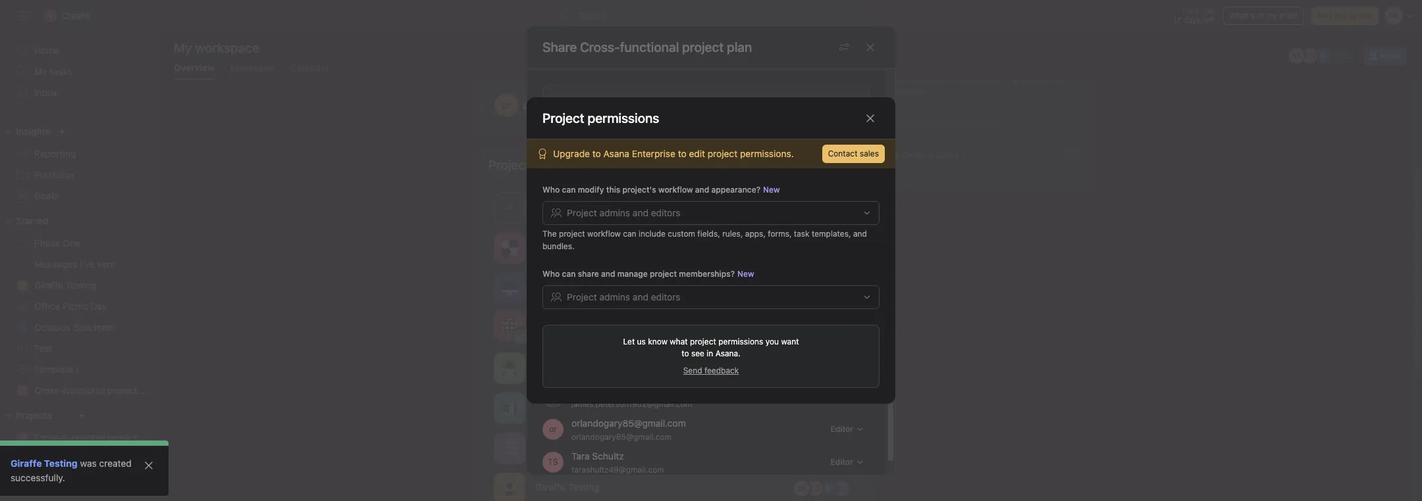 Task type: locate. For each thing, give the bounding box(es) containing it.
to right hope
[[1069, 74, 1077, 84]]

what inside add a goal so the team can see what you hope to achieve.
[[1012, 74, 1030, 84]]

insights
[[16, 126, 50, 137]]

octopus up drisco's
[[536, 281, 573, 292]]

1 resend from the top
[[571, 235, 599, 245]]

megaphone image
[[501, 401, 517, 416]]

1 vertical spatial specimen
[[73, 322, 115, 333]]

1 vertical spatial new
[[536, 202, 555, 213]]

project down colbybrandon04@gmail.com
[[611, 241, 642, 252]]

1 invite from the top
[[601, 235, 621, 245]]

3 invite from the top
[[601, 301, 621, 310]]

workflow down klobrad84@gmail.com at the top of the page
[[587, 229, 621, 239]]

what right know
[[670, 337, 688, 347]]

editors down who can modify this project's workflow and appearance? new
[[651, 207, 680, 219]]

resend up share
[[571, 235, 599, 245]]

testing down tara
[[568, 482, 600, 493]]

1 vertical spatial add
[[894, 74, 909, 84]]

1 vertical spatial who
[[542, 269, 560, 279]]

admins down manage
[[599, 292, 630, 303]]

who
[[542, 185, 560, 195], [542, 269, 560, 279]]

1 vertical spatial project admins and editors
[[567, 292, 680, 303]]

resend inside the frankbrownnn104@gmail.com resend invite
[[571, 301, 599, 310]]

project inside project admins and editors popup button
[[567, 207, 597, 219]]

klobrad84@gmail.com
[[571, 202, 655, 212]]

2 vertical spatial plan
[[140, 433, 158, 444]]

in up 'send feedback' on the bottom
[[707, 349, 713, 359]]

task
[[653, 155, 671, 166], [794, 229, 810, 239]]

1 horizontal spatial ja
[[837, 403, 845, 413]]

0 horizontal spatial you
[[765, 337, 779, 347]]

2 resend invite button from the top
[[571, 266, 621, 277]]

1 vertical spatial fr
[[825, 484, 831, 493]]

i left was
[[76, 454, 78, 465]]

2 vertical spatial template
[[34, 454, 73, 465]]

1 vertical spatial workflow
[[587, 229, 621, 239]]

you left want
[[765, 337, 779, 347]]

invite down frankbrownnn104@gmail.com
[[601, 301, 621, 310]]

messages link
[[230, 62, 274, 80]]

cross- down projects dropdown button on the bottom of page
[[34, 433, 63, 444]]

template i inside projects element
[[34, 454, 78, 465]]

i inside starred element
[[76, 364, 78, 375]]

cross- inside dialog
[[580, 39, 620, 54]]

1 horizontal spatial task
[[794, 229, 810, 239]]

new right the appearance?
[[763, 185, 780, 195]]

resend down drinks
[[571, 333, 599, 343]]

2 project admins and editors from the top
[[567, 292, 680, 303]]

who can share and manage project memberships? new
[[542, 269, 754, 279]]

1 vertical spatial octopus specimen
[[34, 322, 115, 333]]

share
[[542, 39, 577, 54]]

0 vertical spatial orlandogary85@gmail.com
[[571, 418, 686, 429]]

and inside the project workflow can include custom fields, rules, apps, forms, task templates, and bundles.
[[853, 229, 867, 239]]

1 horizontal spatial projects
[[488, 157, 537, 172]]

my inside my workspace and task collaborators membership by request
[[571, 155, 584, 166]]

projects
[[488, 157, 537, 172], [16, 410, 52, 421]]

0 vertical spatial giraffe testing
[[34, 280, 96, 291]]

workflow inside the project workflow can include custom fields, rules, apps, forms, task templates, and bundles.
[[587, 229, 621, 239]]

and inside popup button
[[633, 207, 648, 219]]

add inside add a goal so the team can see what you hope to achieve.
[[894, 74, 909, 84]]

giraffe testing inside giraffe testing link
[[34, 280, 96, 291]]

admins up colbybrandon04@gmail.com
[[599, 207, 630, 219]]

1 horizontal spatial in
[[1257, 11, 1264, 20]]

project
[[708, 148, 737, 159], [557, 202, 587, 213], [559, 229, 585, 239], [611, 241, 642, 252], [650, 269, 677, 279], [690, 337, 716, 347], [107, 385, 137, 396], [107, 433, 137, 444]]

see right team at the right top of page
[[997, 74, 1010, 84]]

messages for messages i've sent
[[34, 259, 77, 270]]

notifications
[[812, 133, 864, 144]]

1 admins from the top
[[599, 207, 630, 219]]

was created successfully.
[[11, 458, 132, 484]]

can
[[981, 74, 995, 84], [562, 185, 576, 195], [623, 229, 636, 239], [562, 269, 576, 279]]

giraffe testing down tara
[[536, 482, 600, 493]]

project up the bundles. on the left
[[559, 229, 585, 239]]

bk inside share cross-functional project plan dialog
[[548, 194, 558, 204]]

office picnic day
[[34, 301, 107, 312]]

project down share
[[567, 292, 597, 303]]

in left my
[[1257, 11, 1264, 20]]

ts down lkftoihjh
[[548, 458, 558, 467]]

1 editors from the top
[[651, 207, 680, 219]]

0 vertical spatial projects
[[488, 157, 537, 172]]

0 vertical spatial project
[[567, 207, 597, 219]]

resend inside graysonfields84@gmail.com resend invite
[[571, 333, 599, 343]]

2 template i link from the top
[[8, 449, 150, 470]]

specimen inside starred element
[[73, 322, 115, 333]]

1 horizontal spatial you
[[1033, 74, 1046, 84]]

i for the template i link inside the projects element
[[76, 454, 78, 465]]

goals link
[[8, 186, 150, 207]]

can inside the project workflow can include custom fields, rules, apps, forms, task templates, and bundles.
[[623, 229, 636, 239]]

add left billing
[[1317, 11, 1332, 20]]

4 invite from the top
[[601, 333, 621, 343]]

messages down phase one
[[34, 259, 77, 270]]

task up request
[[653, 155, 671, 166]]

template i up successfully.
[[34, 454, 78, 465]]

2 orlandogary85@gmail.com from the top
[[571, 432, 671, 442]]

ja
[[1332, 51, 1340, 61], [797, 323, 806, 333], [837, 403, 845, 413]]

1 horizontal spatial fr
[[1320, 51, 1326, 61]]

the
[[946, 74, 958, 84]]

0 horizontal spatial projects
[[16, 410, 52, 421]]

project admins and editors for project's
[[567, 207, 680, 219]]

and inside dropdown button
[[633, 292, 648, 303]]

resend invite button for frankbrownnn104@gmail.com
[[571, 299, 621, 310]]

you
[[1033, 74, 1046, 84], [765, 337, 779, 347]]

fr
[[1320, 51, 1326, 61], [825, 484, 831, 493]]

in inside 'button'
[[1257, 11, 1264, 20]]

projects up successfully.
[[16, 410, 52, 421]]

forms,
[[768, 229, 792, 239]]

project's
[[622, 185, 656, 195]]

who for who can share and manage project memberships? new
[[542, 269, 560, 279]]

i for 2nd the template i link from the bottom
[[76, 364, 78, 375]]

0 vertical spatial giraffe
[[34, 280, 63, 291]]

octopus specimen inside starred element
[[34, 322, 115, 333]]

1 vertical spatial editors
[[651, 292, 680, 303]]

invite
[[601, 235, 621, 245], [601, 268, 621, 277], [601, 301, 621, 310], [601, 333, 621, 343]]

resend inside colbybrandon04@gmail.com resend invite
[[571, 235, 599, 245]]

1 horizontal spatial see
[[997, 74, 1010, 84]]

functional inside starred element
[[63, 385, 105, 396]]

invite for graysonfields84@gmail.com
[[601, 333, 621, 343]]

office
[[34, 301, 60, 312]]

add left a
[[894, 74, 909, 84]]

admins inside popup button
[[599, 207, 630, 219]]

by
[[620, 169, 629, 178]]

invite left the let
[[601, 333, 621, 343]]

new
[[763, 185, 780, 195], [536, 202, 555, 213], [737, 269, 754, 279]]

1 vertical spatial project
[[567, 292, 597, 303]]

project inside starred element
[[107, 385, 137, 396]]

cross-functional project plan link
[[478, 228, 871, 268], [8, 381, 158, 402], [8, 428, 158, 449]]

2 project from the top
[[567, 292, 597, 303]]

puzzle image
[[501, 240, 517, 256]]

see up send
[[691, 349, 704, 359]]

project admins and editors inside popup button
[[567, 207, 680, 219]]

co
[[836, 484, 846, 493]]

1 vertical spatial see
[[691, 349, 704, 359]]

0 vertical spatial new
[[763, 185, 780, 195]]

reporting link
[[8, 144, 150, 165]]

1 orlandogary85@gmail.com from the top
[[571, 418, 686, 429]]

project admins and editors inside dropdown button
[[567, 292, 680, 303]]

giraffe down lkftoihjh
[[536, 482, 565, 493]]

1 vertical spatial giraffe testing link
[[11, 458, 78, 469]]

to left 'edit'
[[678, 148, 686, 159]]

octopus down office
[[34, 322, 70, 333]]

template up successfully.
[[34, 454, 73, 465]]

1 vertical spatial invite
[[37, 479, 61, 490]]

membership
[[571, 169, 618, 178]]

list image
[[501, 441, 517, 457]]

resend up drinks
[[571, 301, 599, 310]]

project admins and editors for manage
[[567, 292, 680, 303]]

template i inside starred element
[[34, 364, 78, 375]]

can right team at the right top of page
[[981, 74, 995, 84]]

0 vertical spatial what
[[1012, 74, 1030, 84]]

invite inside graysonfields84@gmail.com resend invite
[[601, 333, 621, 343]]

3 resend from the top
[[571, 301, 599, 310]]

bug image
[[501, 360, 517, 376]]

template down test
[[34, 364, 73, 375]]

cross- up projects dropdown button on the bottom of page
[[34, 385, 63, 396]]

info
[[1359, 11, 1373, 20]]

1 vertical spatial close this dialog image
[[865, 113, 876, 123]]

resend
[[571, 235, 599, 245], [571, 268, 599, 277], [571, 301, 599, 310], [571, 333, 599, 343]]

sales
[[860, 149, 879, 159]]

editors inside popup button
[[651, 207, 680, 219]]

resend invite button up the resend invite
[[571, 233, 621, 245]]

giraffe up office
[[34, 280, 63, 291]]

project down brad
[[567, 207, 597, 219]]

invite for frankbrownnn104@gmail.com
[[601, 301, 621, 310]]

4 resend from the top
[[571, 333, 599, 343]]

0 vertical spatial giraffe testing link
[[8, 275, 150, 296]]

plan inside projects element
[[140, 433, 158, 444]]

octopus specimen down picnic
[[34, 322, 115, 333]]

template i link up successfully.
[[8, 449, 150, 470]]

0 horizontal spatial workflow
[[587, 229, 621, 239]]

hope
[[1048, 74, 1067, 84]]

can left include
[[623, 229, 636, 239]]

0 horizontal spatial add
[[894, 74, 909, 84]]

1 vertical spatial octopus
[[34, 322, 70, 333]]

calendar
[[290, 62, 329, 73]]

1 who from the top
[[542, 185, 560, 195]]

projects inside dropdown button
[[16, 410, 52, 421]]

project admins and editors
[[567, 207, 680, 219], [567, 292, 680, 303]]

on
[[902, 151, 912, 161]]

resend invite button down drinks
[[571, 332, 621, 343]]

messages inside messages i've sent link
[[34, 259, 77, 270]]

1 horizontal spatial messages
[[230, 62, 274, 73]]

projects left 'usersicon'
[[488, 157, 537, 172]]

0 vertical spatial my
[[34, 66, 47, 77]]

6
[[839, 323, 844, 333]]

fr left co
[[825, 484, 831, 493]]

and up request
[[635, 155, 651, 166]]

2 close this dialog image from the top
[[865, 113, 876, 123]]

my inside global element
[[34, 66, 47, 77]]

0 horizontal spatial my
[[34, 66, 47, 77]]

add for add billing info
[[1317, 11, 1332, 20]]

bk
[[1291, 51, 1302, 61], [548, 194, 558, 204], [823, 283, 833, 293], [809, 323, 820, 333], [823, 403, 833, 413], [796, 484, 807, 493]]

invite for colbybrandon04@gmail.com
[[601, 235, 621, 245]]

1 vertical spatial ja
[[797, 323, 806, 333]]

who down the bundles. on the left
[[542, 269, 560, 279]]

0 vertical spatial template i link
[[8, 359, 150, 381]]

octopus specimen down share
[[536, 281, 618, 292]]

trial?
[[1279, 11, 1298, 20]]

0 vertical spatial testing
[[66, 280, 96, 291]]

1 vertical spatial invite button
[[13, 473, 69, 496]]

resend for graysonfields84@gmail.com
[[571, 333, 599, 343]]

memberships?
[[679, 269, 735, 279]]

1 vertical spatial projects
[[16, 410, 52, 421]]

3 resend invite button from the top
[[571, 299, 621, 310]]

0 vertical spatial fr
[[1320, 51, 1326, 61]]

and up colbybrandon04@gmail.com
[[633, 207, 648, 219]]

workspace
[[587, 155, 633, 166]]

i down james in the bottom left of the page
[[578, 401, 581, 412]]

messages for messages
[[230, 62, 274, 73]]

modify
[[578, 185, 604, 195]]

permissions.
[[740, 148, 794, 159]]

cross-functional project plan inside starred element
[[34, 385, 158, 396]]

resend invite button
[[571, 233, 621, 245], [571, 266, 621, 277], [571, 299, 621, 310], [571, 332, 621, 343]]

1 horizontal spatial my
[[571, 155, 584, 166]]

giraffe testing up successfully.
[[11, 458, 78, 469]]

2 horizontal spatial ja
[[1332, 51, 1340, 61]]

frankbrownnn104@gmail.com
[[571, 286, 697, 297]]

1 vertical spatial you
[[765, 337, 779, 347]]

resend invite button for graysonfields84@gmail.com
[[571, 332, 621, 343]]

ts left "pr"
[[810, 283, 820, 293]]

send feedback
[[683, 366, 739, 376]]

i inside projects element
[[76, 454, 78, 465]]

invite right share
[[601, 268, 621, 277]]

0 horizontal spatial messages
[[34, 259, 77, 270]]

and right share
[[601, 269, 615, 279]]

project admins and editors up colbybrandon04@gmail.com
[[567, 207, 680, 219]]

you inside add a goal so the team can see what you hope to achieve.
[[1033, 74, 1046, 84]]

usersicon image
[[548, 161, 558, 172]]

see
[[997, 74, 1010, 84], [691, 349, 704, 359]]

1 vertical spatial what
[[670, 337, 688, 347]]

close this dialog image
[[865, 42, 876, 52], [865, 113, 876, 123]]

0 vertical spatial see
[[997, 74, 1010, 84]]

template i link down test
[[8, 359, 150, 381]]

close this dialog image right project permissions image
[[865, 42, 876, 52]]

project admins and editors down manage
[[567, 292, 680, 303]]

cross-functional project plan inside projects element
[[34, 433, 158, 444]]

0 vertical spatial task
[[653, 155, 671, 166]]

2 editors from the top
[[651, 292, 680, 303]]

1 vertical spatial in
[[707, 349, 713, 359]]

tarashultz49@gmail.com
[[571, 465, 664, 475]]

add
[[1317, 11, 1332, 20], [894, 74, 909, 84]]

invite inside the frankbrownnn104@gmail.com resend invite
[[601, 301, 621, 310]]

1 vertical spatial template
[[536, 401, 576, 412]]

2 vertical spatial template i
[[34, 454, 78, 465]]

my up membership
[[571, 155, 584, 166]]

editors inside dropdown button
[[651, 292, 680, 303]]

cross-functional project plan
[[536, 241, 663, 252], [34, 385, 158, 396], [34, 433, 158, 444]]

1 vertical spatial cross-functional project plan
[[34, 385, 158, 396]]

feedback
[[704, 366, 739, 376]]

new right 'memberships?'
[[737, 269, 754, 279]]

0 horizontal spatial ja
[[797, 323, 806, 333]]

i've
[[80, 259, 95, 270]]

1 project from the top
[[567, 207, 597, 219]]

1 project admins and editors from the top
[[567, 207, 680, 219]]

1 vertical spatial task
[[794, 229, 810, 239]]

2 vertical spatial i
[[76, 454, 78, 465]]

apps,
[[745, 229, 766, 239]]

orlandogary85@gmail.com orlandogary85@gmail.com
[[571, 418, 686, 442]]

1 vertical spatial cross-functional project plan link
[[8, 381, 158, 402]]

new up the
[[536, 202, 555, 213]]

functional inside dialog
[[620, 39, 679, 54]]

1 horizontal spatial invite button
[[1364, 47, 1406, 65]]

1 horizontal spatial add
[[1317, 11, 1332, 20]]

cross-functional project plan up the resend invite
[[536, 241, 663, 252]]

0 horizontal spatial specimen
[[73, 322, 115, 333]]

share cross-functional project plan dialog
[[527, 0, 895, 490]]

template i up or on the bottom of page
[[536, 401, 581, 412]]

1 close this dialog image from the top
[[865, 42, 876, 52]]

task inside the project workflow can include custom fields, rules, apps, forms, task templates, and bundles.
[[794, 229, 810, 239]]

0 vertical spatial in
[[1257, 11, 1264, 20]]

0 vertical spatial who
[[542, 185, 560, 195]]

drinks
[[574, 315, 602, 326]]

giraffe testing
[[34, 280, 96, 291], [11, 458, 78, 469], [536, 482, 600, 493]]

giraffe up successfully.
[[11, 458, 42, 469]]

or
[[549, 425, 557, 435]]

2 vertical spatial cross-functional project plan link
[[8, 428, 158, 449]]

starred button
[[0, 213, 48, 229]]

admins inside dropdown button
[[599, 292, 630, 303]]

who up new project
[[542, 185, 560, 195]]

cross-functional project plan down test link
[[34, 385, 158, 396]]

0 horizontal spatial task
[[653, 155, 671, 166]]

ts inside share cross-functional project plan dialog
[[548, 458, 558, 467]]

in
[[1257, 11, 1264, 20], [707, 349, 713, 359]]

what
[[1012, 74, 1030, 84], [670, 337, 688, 347]]

frankbrownnn104@gmail.com resend invite
[[571, 286, 697, 310]]

to inside let us know what project permissions you want to see in asana.
[[682, 349, 689, 359]]

want
[[781, 337, 799, 347]]

giraffe testing link up successfully.
[[11, 458, 78, 469]]

resend for colbybrandon04@gmail.com
[[571, 235, 599, 245]]

invite inside colbybrandon04@gmail.com resend invite
[[601, 235, 621, 245]]

0 vertical spatial octopus
[[536, 281, 573, 292]]

and
[[635, 155, 651, 166], [695, 185, 709, 195], [633, 207, 648, 219], [853, 229, 867, 239], [601, 269, 615, 279], [633, 292, 648, 303]]

who for who can modify this project's workflow and appearance? new
[[542, 185, 560, 195]]

template i for the template i link inside the projects element
[[34, 454, 78, 465]]

templates,
[[812, 229, 851, 239]]

1 horizontal spatial what
[[1012, 74, 1030, 84]]

goal
[[917, 74, 933, 84]]

1 vertical spatial template i
[[536, 401, 581, 412]]

my left tasks
[[34, 66, 47, 77]]

orlandogary85@gmail.com up 'schultz'
[[571, 432, 671, 442]]

drisco's drinks
[[536, 315, 602, 326]]

team
[[961, 74, 979, 84]]

octopus inside starred element
[[34, 322, 70, 333]]

add to starred image
[[266, 43, 277, 53]]

0 vertical spatial you
[[1033, 74, 1046, 84]]

plan
[[644, 241, 663, 252], [140, 385, 158, 396], [140, 433, 158, 444]]

1 horizontal spatial octopus
[[536, 281, 573, 292]]

giraffe testing link
[[8, 275, 150, 296], [11, 458, 78, 469]]

insights element
[[0, 120, 158, 209]]

see inside add a goal so the team can see what you hope to achieve.
[[997, 74, 1010, 84]]

add inside 'button'
[[1317, 11, 1332, 20]]

cross-functional project plan up was
[[34, 433, 158, 444]]

what left hope
[[1012, 74, 1030, 84]]

you left hope
[[1033, 74, 1046, 84]]

1 vertical spatial orlandogary85@gmail.com
[[571, 432, 671, 442]]

functional
[[620, 39, 679, 54], [565, 241, 608, 252], [63, 385, 105, 396], [63, 433, 105, 444]]

0 vertical spatial editors
[[651, 207, 680, 219]]

project down test link
[[107, 385, 137, 396]]

resend invite button up drinks
[[571, 299, 621, 310]]

project inside project admins and editors dropdown button
[[567, 292, 597, 303]]

lkftoihjh
[[536, 441, 571, 453]]

left
[[1203, 15, 1215, 25]]

giraffe testing link inside starred element
[[8, 275, 150, 296]]

2 vertical spatial new
[[737, 269, 754, 279]]

0 horizontal spatial octopus
[[34, 322, 70, 333]]

invite down colbybrandon04@gmail.com
[[601, 235, 621, 245]]

resend invite button up frankbrownnn104@gmail.com
[[571, 266, 621, 277]]

2 who from the top
[[542, 269, 560, 279]]

1 vertical spatial my
[[571, 155, 584, 166]]

admins for this
[[599, 207, 630, 219]]

1 horizontal spatial specimen
[[575, 281, 618, 292]]

let us know what project permissions you want to see in asana.
[[623, 337, 799, 359]]

my
[[34, 66, 47, 77], [571, 155, 584, 166]]

contact sales button
[[822, 145, 885, 163]]

4 resend invite button from the top
[[571, 332, 621, 343]]

1 horizontal spatial octopus specimen
[[536, 281, 618, 292]]

giraffe testing link up picnic
[[8, 275, 150, 296]]

testing up successfully.
[[44, 458, 78, 469]]

0 vertical spatial project admins and editors
[[567, 207, 680, 219]]

0 vertical spatial template i
[[34, 364, 78, 375]]

1 vertical spatial admins
[[599, 292, 630, 303]]

specimen down the resend invite
[[575, 281, 618, 292]]

can left share
[[562, 269, 576, 279]]

1 resend invite button from the top
[[571, 233, 621, 245]]

2 admins from the top
[[599, 292, 630, 303]]

0 horizontal spatial what
[[670, 337, 688, 347]]

messages i've sent link
[[8, 254, 150, 275]]

and down who can share and manage project memberships? new
[[633, 292, 648, 303]]

include
[[639, 229, 666, 239]]

0 horizontal spatial octopus specimen
[[34, 322, 115, 333]]

2 resend from the top
[[571, 268, 599, 277]]

0 horizontal spatial see
[[691, 349, 704, 359]]

template i down test
[[34, 364, 78, 375]]

0 vertical spatial workflow
[[658, 185, 693, 195]]

0 vertical spatial close this dialog image
[[865, 42, 876, 52]]

project right manage
[[650, 269, 677, 279]]

project down brad
[[557, 202, 587, 213]]

0 vertical spatial invite
[[1380, 51, 1400, 61]]

what inside let us know what project permissions you want to see in asana.
[[670, 337, 688, 347]]

template
[[34, 364, 73, 375], [536, 401, 576, 412], [34, 454, 73, 465]]

i down test link
[[76, 364, 78, 375]]

messages down add to starred icon
[[230, 62, 274, 73]]

globe image
[[501, 318, 517, 333]]

project admins and editors button
[[542, 286, 880, 309]]

editors down who can share and manage project memberships? new
[[651, 292, 680, 303]]

appearance?
[[711, 185, 760, 195]]

and right templates,
[[853, 229, 867, 239]]

workflow down my workspace and task collaborators membership by request
[[658, 185, 693, 195]]

was
[[80, 458, 97, 469]]



Task type: vqa. For each thing, say whether or not it's contained in the screenshot.
forms,
yes



Task type: describe. For each thing, give the bounding box(es) containing it.
ts left '12'
[[1305, 51, 1315, 61]]

to inside add a goal so the team can see what you hope to achieve.
[[1069, 74, 1077, 84]]

manage
[[617, 269, 648, 279]]

in inside let us know what project permissions you want to see in asana.
[[707, 349, 713, 359]]

computer image
[[501, 280, 517, 296]]

template i for 2nd the template i link from the bottom
[[34, 364, 78, 375]]

send
[[683, 366, 702, 376]]

plan inside starred element
[[140, 385, 158, 396]]

you inside let us know what project permissions you want to see in asana.
[[765, 337, 779, 347]]

cross-functional project plan link inside projects element
[[8, 428, 158, 449]]

0 vertical spatial octopus specimen
[[536, 281, 618, 292]]

let
[[623, 337, 635, 347]]

resend for frankbrownnn104@gmail.com
[[571, 301, 599, 310]]

successfully.
[[11, 473, 65, 484]]

1 template i link from the top
[[8, 359, 150, 381]]

0 horizontal spatial invite button
[[13, 473, 69, 496]]

can inside add a goal so the team can see what you hope to achieve.
[[981, 74, 995, 84]]

share
[[578, 269, 599, 279]]

starred
[[16, 215, 48, 226]]

projects element
[[0, 404, 158, 502]]

0 vertical spatial plan
[[644, 241, 663, 252]]

functional inside projects element
[[63, 433, 105, 444]]

portfolios
[[34, 169, 75, 180]]

0 horizontal spatial fr
[[825, 484, 831, 493]]

collaborators
[[674, 155, 730, 166]]

can up new project
[[562, 185, 576, 195]]

overview link
[[174, 62, 215, 80]]

day
[[91, 301, 107, 312]]

manage notifications button
[[776, 133, 870, 144]]

graysonfields84@gmail.com resend invite
[[571, 319, 692, 343]]

0 vertical spatial cross-functional project plan link
[[478, 228, 871, 268]]

achieve.
[[894, 87, 925, 97]]

know
[[648, 337, 668, 347]]

12
[[1345, 51, 1353, 61]]

admins for and
[[599, 292, 630, 303]]

tasks
[[50, 66, 72, 77]]

trial
[[1201, 6, 1215, 16]]

test link
[[8, 338, 150, 359]]

1 vertical spatial giraffe
[[11, 458, 42, 469]]

add for add a goal so the team can see what you hope to achieve.
[[894, 74, 909, 84]]

and inside my workspace and task collaborators membership by request
[[635, 155, 651, 166]]

pr
[[837, 283, 845, 293]]

my workspace and task collaborators membership by request
[[571, 155, 730, 178]]

add a goal so the team can see what you hope to achieve.
[[894, 74, 1077, 97]]

on track (55%)
[[902, 151, 959, 161]]

klo
[[594, 187, 607, 198]]

giraffe inside starred element
[[34, 280, 63, 291]]

testing inside starred element
[[66, 280, 96, 291]]

my tasks
[[34, 66, 72, 77]]

1 horizontal spatial workflow
[[658, 185, 693, 195]]

task
[[536, 361, 556, 372]]

1 horizontal spatial new
[[737, 269, 754, 279]]

members (9)
[[542, 132, 606, 144]]

cross-functional project plan for cross-functional project plan link to the middle
[[34, 385, 158, 396]]

search list box
[[556, 5, 872, 26]]

messages i've sent
[[34, 259, 115, 270]]

lkftoihjh link
[[478, 429, 871, 469]]

graysonfields84@gmail.com
[[571, 319, 692, 330]]

shared with my workspace option group
[[542, 86, 870, 121]]

my for my tasks
[[34, 66, 47, 77]]

2 vertical spatial giraffe
[[536, 482, 565, 493]]

complete
[[546, 331, 582, 341]]

template inside projects element
[[34, 454, 73, 465]]

ribbon image
[[501, 481, 517, 497]]

who can modify this project's workflow and appearance? new
[[542, 185, 780, 195]]

manage notifications
[[776, 133, 864, 144]]

request
[[631, 169, 659, 178]]

task link
[[478, 348, 871, 388]]

project inside let us know what project permissions you want to see in asana.
[[690, 337, 716, 347]]

my workspace
[[174, 40, 259, 55]]

hide sidebar image
[[17, 11, 28, 21]]

upgrade to asana enterprise to edit project permissions.
[[553, 148, 794, 159]]

resend invite
[[571, 268, 621, 277]]

projects button
[[0, 408, 52, 424]]

0 vertical spatial specimen
[[575, 281, 618, 292]]

0 vertical spatial invite button
[[1364, 47, 1406, 65]]

project inside the project workflow can include custom fields, rules, apps, forms, task templates, and bundles.
[[559, 229, 585, 239]]

project permissions image
[[839, 42, 849, 52]]

us
[[637, 337, 646, 347]]

project permissions
[[542, 110, 659, 125]]

fields,
[[697, 229, 720, 239]]

cross- inside starred element
[[34, 385, 63, 396]]

inbox link
[[8, 82, 150, 103]]

resend invite button for colbybrandon04@gmail.com
[[571, 233, 621, 245]]

1 horizontal spatial invite
[[1380, 51, 1400, 61]]

contact sales
[[828, 149, 879, 159]]

manage
[[776, 133, 810, 144]]

project right 'edit'
[[708, 148, 737, 159]]

contact
[[828, 149, 858, 159]]

inbox
[[34, 87, 57, 98]]

drisco's
[[536, 315, 571, 326]]

my tasks link
[[8, 61, 150, 82]]

(55%)
[[936, 151, 959, 161]]

template i link inside projects element
[[8, 449, 150, 470]]

2 invite from the top
[[601, 268, 621, 277]]

and up project admins and editors popup button
[[695, 185, 709, 195]]

close this dialog image inside project permissions dialog
[[865, 113, 876, 123]]

project for modify
[[567, 207, 597, 219]]

orlandogary85@gmail.com inside the orlandogary85@gmail.com orlandogary85@gmail.com
[[571, 432, 671, 442]]

free
[[1182, 6, 1199, 16]]

see inside let us know what project permissions you want to see in asana.
[[691, 349, 704, 359]]

cross- down the
[[536, 241, 565, 252]]

new project
[[536, 202, 587, 213]]

ts left 6
[[823, 323, 833, 333]]

project for share
[[567, 292, 597, 303]]

reporting
[[34, 148, 76, 159]]

colbybrandon04@gmail.com
[[571, 220, 693, 231]]

1 vertical spatial giraffe testing
[[11, 458, 78, 469]]

what's in my trial?
[[1229, 11, 1298, 20]]

bundles.
[[542, 242, 574, 251]]

1 vertical spatial testing
[[44, 458, 78, 469]]

0 vertical spatial cross-functional project plan
[[536, 241, 663, 252]]

home link
[[8, 40, 150, 61]]

phase
[[34, 238, 60, 249]]

project up created
[[107, 433, 137, 444]]

2 vertical spatial giraffe testing
[[536, 482, 600, 493]]

one
[[63, 238, 80, 249]]

search
[[578, 10, 608, 21]]

brad klo klobrad84@gmail.com
[[571, 187, 655, 212]]

tara
[[571, 451, 590, 462]]

test
[[34, 343, 52, 354]]

2 vertical spatial testing
[[568, 482, 600, 493]]

2 vertical spatial ja
[[837, 403, 845, 413]]

project permissions dialog
[[527, 97, 895, 404]]

search button
[[556, 5, 872, 26]]

track
[[915, 151, 933, 161]]

my
[[1266, 11, 1277, 20]]

global element
[[0, 32, 158, 111]]

office picnic day link
[[8, 296, 150, 317]]

asana
[[603, 148, 629, 159]]

template inside starred element
[[34, 364, 73, 375]]

close image
[[144, 461, 154, 471]]

to left asana
[[592, 148, 601, 159]]

project admins and editors button
[[542, 201, 880, 225]]

picnic
[[63, 301, 88, 312]]

17
[[1173, 15, 1181, 25]]

my for my workspace and task collaborators membership by request
[[571, 155, 584, 166]]

upgrade
[[553, 148, 590, 159]]

starred element
[[0, 209, 158, 404]]

0 horizontal spatial new
[[536, 202, 555, 213]]

0 vertical spatial ja
[[1332, 51, 1340, 61]]

add billing info
[[1317, 11, 1373, 20]]

task inside my workspace and task collaborators membership by request
[[653, 155, 671, 166]]

goals
[[34, 190, 58, 201]]

the project workflow can include custom fields, rules, apps, forms, task templates, and bundles.
[[542, 229, 867, 251]]

ts left co
[[810, 484, 820, 493]]

editors for workflow
[[651, 207, 680, 219]]

so
[[935, 74, 944, 84]]

1 vertical spatial i
[[578, 401, 581, 412]]

editors for project
[[651, 292, 680, 303]]

cross- inside projects element
[[34, 433, 63, 444]]

cross-functional project plan for cross-functional project plan link within projects element
[[34, 433, 158, 444]]



